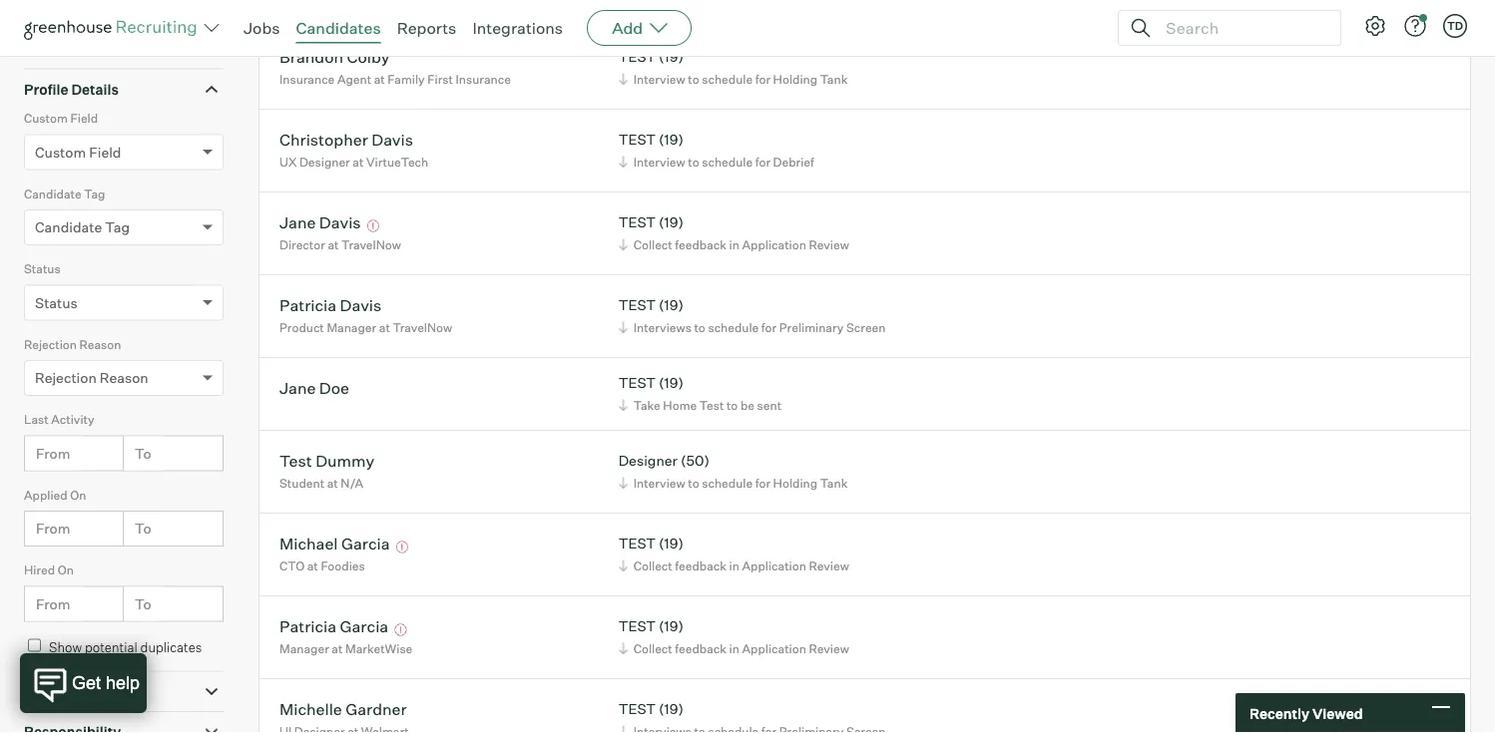 Task type: locate. For each thing, give the bounding box(es) containing it.
0 vertical spatial candidate tag
[[24, 186, 105, 201]]

0 vertical spatial interview to schedule for holding tank link
[[616, 70, 853, 89]]

configure image
[[1363, 14, 1387, 38]]

schedule for test dummy
[[702, 476, 753, 491]]

jane davis
[[279, 212, 361, 232]]

test (19) collect feedback in application review
[[619, 214, 849, 252], [619, 535, 849, 574], [619, 618, 849, 656]]

0 vertical spatial holding
[[773, 72, 818, 87]]

1 vertical spatial garcia
[[340, 617, 388, 637]]

test for michael garcia collect feedback in application review link
[[619, 535, 656, 553]]

custom field
[[24, 111, 98, 126], [35, 143, 121, 161]]

1 vertical spatial test (19) collect feedback in application review
[[619, 535, 849, 574]]

schedule for christopher davis
[[702, 154, 753, 169]]

1 vertical spatial tank
[[820, 476, 848, 491]]

davis inside christopher davis ux designer at virtuetech
[[372, 129, 413, 149]]

show
[[49, 640, 82, 655]]

for inside test (19) interview to schedule for debrief
[[755, 154, 771, 169]]

3 collect from the top
[[634, 642, 673, 656]]

test inside test dummy student at n/a
[[279, 451, 312, 471]]

designer inside designer (50) interview to schedule for holding tank
[[619, 452, 678, 470]]

manager
[[327, 320, 376, 335], [279, 642, 329, 656]]

1 horizontal spatial designer
[[619, 452, 678, 470]]

0 vertical spatial feedback
[[675, 237, 727, 252]]

integrations link
[[473, 18, 563, 38]]

patricia for patricia garcia
[[279, 617, 337, 637]]

at down christopher davis link
[[353, 154, 364, 169]]

add
[[612, 18, 643, 38]]

patricia
[[279, 295, 337, 315], [279, 617, 337, 637]]

3 review from the top
[[809, 642, 849, 656]]

1 test from the top
[[619, 48, 656, 66]]

schedule inside test (19) interview to schedule for debrief
[[702, 154, 753, 169]]

1 (19) from the top
[[659, 48, 684, 66]]

reports
[[397, 18, 457, 38]]

candidate down custom field element
[[24, 186, 81, 201]]

2 vertical spatial to
[[135, 596, 151, 613]]

jane doe link
[[279, 378, 349, 401]]

0 vertical spatial interview
[[634, 72, 685, 87]]

colby
[[347, 47, 390, 67]]

hired on
[[24, 563, 74, 578]]

1 vertical spatial jane
[[279, 378, 316, 398]]

5 test from the top
[[619, 374, 656, 392]]

2 test (19) collect feedback in application review from the top
[[619, 535, 849, 574]]

for down sent
[[755, 476, 771, 491]]

jane davis link
[[279, 212, 361, 235]]

review for michael garcia
[[809, 559, 849, 574]]

test
[[700, 398, 724, 413], [279, 451, 312, 471]]

davis
[[372, 129, 413, 149], [319, 212, 361, 232], [340, 295, 382, 315]]

patricia up manager at marketwise
[[279, 617, 337, 637]]

designer
[[299, 154, 350, 169], [619, 452, 678, 470]]

marketwise
[[345, 642, 413, 656]]

tag
[[84, 186, 105, 201], [105, 219, 130, 236]]

interview inside test (19) interview to schedule for debrief
[[634, 154, 685, 169]]

test inside test (19) take home test to be sent
[[700, 398, 724, 413]]

1 holding from the top
[[773, 72, 818, 87]]

jane davis has been in application review for more than 5 days image
[[364, 220, 382, 232]]

for for test dummy
[[755, 476, 771, 491]]

2 patricia from the top
[[279, 617, 337, 637]]

2 from from the top
[[36, 520, 70, 538]]

2 interview from the top
[[634, 154, 685, 169]]

1 vertical spatial review
[[809, 559, 849, 574]]

interview
[[634, 72, 685, 87], [634, 154, 685, 169], [634, 476, 685, 491]]

interview to schedule for holding tank link down "(50)"
[[616, 474, 853, 493]]

designer left "(50)"
[[619, 452, 678, 470]]

interview to schedule for holding tank link up test (19) interview to schedule for debrief
[[616, 70, 853, 89]]

candidate up status element
[[35, 219, 102, 236]]

1 interview to schedule for holding tank link from the top
[[616, 70, 853, 89]]

travelnow inside patricia davis product manager at travelnow
[[393, 320, 452, 335]]

collect for michael garcia
[[634, 559, 673, 574]]

tank for (50)
[[820, 476, 848, 491]]

1 vertical spatial rejection reason
[[35, 370, 148, 387]]

holding down sent
[[773, 476, 818, 491]]

interviews
[[634, 320, 692, 335]]

1 horizontal spatial insurance
[[456, 72, 511, 87]]

cto
[[279, 559, 305, 574]]

for inside designer (50) interview to schedule for holding tank
[[755, 476, 771, 491]]

1 in from the top
[[729, 237, 740, 252]]

manager at marketwise
[[279, 642, 413, 656]]

candidate tag down custom field element
[[24, 186, 105, 201]]

1 horizontal spatial test
[[700, 398, 724, 413]]

travelnow
[[341, 237, 401, 252], [393, 320, 452, 335]]

3 application from the top
[[742, 642, 806, 656]]

rejection reason down status element
[[24, 337, 121, 352]]

collect
[[634, 237, 673, 252], [634, 559, 673, 574], [634, 642, 673, 656]]

at inside christopher davis ux designer at virtuetech
[[353, 154, 364, 169]]

1 vertical spatial on
[[58, 563, 74, 578]]

from down hired on
[[36, 596, 70, 613]]

collect feedback in application review link for jane davis
[[616, 235, 854, 254]]

for
[[755, 72, 771, 87], [755, 154, 771, 169], [761, 320, 777, 335], [755, 476, 771, 491]]

preliminary
[[779, 320, 844, 335]]

at down patricia garcia link
[[332, 642, 343, 656]]

at down patricia davis link
[[379, 320, 390, 335]]

holding
[[773, 72, 818, 87], [773, 476, 818, 491]]

status down candidate tag element
[[24, 262, 61, 277]]

2 vertical spatial collect
[[634, 642, 673, 656]]

interview inside test (19) interview to schedule for holding tank
[[634, 72, 685, 87]]

2 interview to schedule for holding tank link from the top
[[616, 474, 853, 493]]

1 vertical spatial feedback
[[675, 559, 727, 574]]

insurance right first
[[456, 72, 511, 87]]

0 horizontal spatial insurance
[[279, 72, 335, 87]]

schedule inside test (19) interviews to schedule for preliminary screen
[[708, 320, 759, 335]]

0 vertical spatial application
[[742, 237, 806, 252]]

1 collect feedback in application review link from the top
[[616, 235, 854, 254]]

1 interview from the top
[[634, 72, 685, 87]]

on
[[70, 488, 86, 503], [58, 563, 74, 578]]

collect feedback in application review link for patricia garcia
[[616, 640, 854, 658]]

feedback
[[675, 237, 727, 252], [675, 559, 727, 574], [675, 642, 727, 656]]

0 vertical spatial in
[[729, 237, 740, 252]]

candidate
[[24, 186, 81, 201], [35, 219, 102, 236]]

tag down custom field element
[[84, 186, 105, 201]]

test for 'interview to schedule for debrief' link
[[619, 131, 656, 148]]

2 vertical spatial test (19) collect feedback in application review
[[619, 618, 849, 656]]

custom down profile details
[[35, 143, 86, 161]]

0 vertical spatial on
[[70, 488, 86, 503]]

in for jane davis
[[729, 237, 740, 252]]

status
[[24, 262, 61, 277], [35, 294, 78, 312]]

garcia for michael garcia
[[341, 534, 390, 554]]

2 to from the top
[[135, 520, 151, 538]]

on right applied
[[70, 488, 86, 503]]

from down applied on
[[36, 520, 70, 538]]

test dummy link
[[279, 451, 374, 474]]

custom down profile
[[24, 111, 68, 126]]

test inside test (19) interviews to schedule for preliminary screen
[[619, 297, 656, 314]]

at inside test dummy student at n/a
[[327, 476, 338, 491]]

(19) inside test (19) interview to schedule for holding tank
[[659, 48, 684, 66]]

from down the last activity
[[36, 445, 70, 462]]

at left "n/a"
[[327, 476, 338, 491]]

at
[[374, 72, 385, 87], [353, 154, 364, 169], [328, 237, 339, 252], [379, 320, 390, 335], [327, 476, 338, 491], [307, 559, 318, 574], [332, 642, 343, 656]]

schedule right "interviews"
[[708, 320, 759, 335]]

1 to from the top
[[135, 445, 151, 462]]

0 vertical spatial collect feedback in application review link
[[616, 235, 854, 254]]

rejection reason up activity
[[35, 370, 148, 387]]

interview inside designer (50) interview to schedule for holding tank
[[634, 476, 685, 491]]

for inside test (19) interview to schedule for holding tank
[[755, 72, 771, 87]]

to
[[688, 72, 699, 87], [688, 154, 699, 169], [694, 320, 706, 335], [727, 398, 738, 413], [688, 476, 699, 491]]

1 test (19) collect feedback in application review from the top
[[619, 214, 849, 252]]

candidate tag element
[[24, 184, 224, 260]]

to inside designer (50) interview to schedule for holding tank
[[688, 476, 699, 491]]

2 vertical spatial collect feedback in application review link
[[616, 640, 854, 658]]

3 interview from the top
[[634, 476, 685, 491]]

7 test from the top
[[619, 618, 656, 636]]

2 application from the top
[[742, 559, 806, 574]]

3 collect feedback in application review link from the top
[[616, 640, 854, 658]]

michelle gardner
[[279, 699, 407, 719]]

2 vertical spatial feedback
[[675, 642, 727, 656]]

collect for patricia garcia
[[634, 642, 673, 656]]

holding for (19)
[[773, 72, 818, 87]]

0 horizontal spatial test
[[279, 451, 312, 471]]

davis down the director at travelnow
[[340, 295, 382, 315]]

0 vertical spatial davis
[[372, 129, 413, 149]]

3 in from the top
[[729, 642, 740, 656]]

garcia
[[341, 534, 390, 554], [340, 617, 388, 637]]

in
[[729, 237, 740, 252], [729, 559, 740, 574], [729, 642, 740, 656]]

2 in from the top
[[729, 559, 740, 574]]

1 vertical spatial to
[[135, 520, 151, 538]]

test
[[619, 48, 656, 66], [619, 131, 656, 148], [619, 214, 656, 231], [619, 297, 656, 314], [619, 374, 656, 392], [619, 535, 656, 553], [619, 618, 656, 636], [619, 701, 656, 718]]

0 vertical spatial custom
[[24, 111, 68, 126]]

3 test (19) collect feedback in application review from the top
[[619, 618, 849, 656]]

patricia inside patricia davis product manager at travelnow
[[279, 295, 337, 315]]

tank inside test (19) interview to schedule for holding tank
[[820, 72, 848, 87]]

1 vertical spatial manager
[[279, 642, 329, 656]]

add button
[[587, 10, 692, 46]]

manager down patricia davis link
[[327, 320, 376, 335]]

2 feedback from the top
[[675, 559, 727, 574]]

0 vertical spatial designer
[[299, 154, 350, 169]]

davis up the director at travelnow
[[319, 212, 361, 232]]

patricia davis link
[[279, 295, 382, 318]]

0 vertical spatial test
[[700, 398, 724, 413]]

jane for jane davis
[[279, 212, 316, 232]]

1 vertical spatial application
[[742, 559, 806, 574]]

collect for jane davis
[[634, 237, 673, 252]]

1 vertical spatial collect feedback in application review link
[[616, 557, 854, 576]]

holding inside designer (50) interview to schedule for holding tank
[[773, 476, 818, 491]]

christopher davis link
[[279, 129, 413, 152]]

davis inside patricia davis product manager at travelnow
[[340, 295, 382, 315]]

4 test from the top
[[619, 297, 656, 314]]

0 vertical spatial field
[[70, 111, 98, 126]]

0 vertical spatial collect
[[634, 237, 673, 252]]

to for last activity
[[135, 445, 151, 462]]

rejection
[[24, 337, 77, 352], [35, 370, 97, 387]]

3 to from the top
[[135, 596, 151, 613]]

a
[[79, 28, 87, 45]]

1 tank from the top
[[820, 72, 848, 87]]

2 vertical spatial review
[[809, 642, 849, 656]]

1 vertical spatial custom field
[[35, 143, 121, 161]]

1 vertical spatial tag
[[105, 219, 130, 236]]

on right hired
[[58, 563, 74, 578]]

1 vertical spatial collect
[[634, 559, 673, 574]]

1 vertical spatial travelnow
[[393, 320, 452, 335]]

michael garcia has been in application review for more than 5 days image
[[393, 542, 411, 554]]

2 vertical spatial in
[[729, 642, 740, 656]]

reason
[[79, 337, 121, 352], [100, 370, 148, 387]]

1 vertical spatial holding
[[773, 476, 818, 491]]

1 vertical spatial test
[[279, 451, 312, 471]]

1 collect from the top
[[634, 237, 673, 252]]

product
[[279, 320, 324, 335]]

(19)
[[659, 48, 684, 66], [659, 131, 684, 148], [659, 214, 684, 231], [659, 297, 684, 314], [659, 374, 684, 392], [659, 535, 684, 553], [659, 618, 684, 636], [659, 701, 684, 718]]

2 vertical spatial interview
[[634, 476, 685, 491]]

schedule down "(50)"
[[702, 476, 753, 491]]

at down the colby
[[374, 72, 385, 87]]

2 vertical spatial from
[[36, 596, 70, 613]]

for left the debrief
[[755, 154, 771, 169]]

holding inside test (19) interview to schedule for holding tank
[[773, 72, 818, 87]]

recently
[[1250, 705, 1310, 722]]

2 test from the top
[[619, 131, 656, 148]]

test (19) interview to schedule for holding tank
[[619, 48, 848, 87]]

schedule inside designer (50) interview to schedule for holding tank
[[702, 476, 753, 491]]

jane up "director"
[[279, 212, 316, 232]]

test up "student"
[[279, 451, 312, 471]]

1 application from the top
[[742, 237, 806, 252]]

3 test from the top
[[619, 214, 656, 231]]

0 vertical spatial review
[[809, 237, 849, 252]]

to inside test (19) interviews to schedule for preliminary screen
[[694, 320, 706, 335]]

interview for christopher davis
[[634, 154, 685, 169]]

review for patricia garcia
[[809, 642, 849, 656]]

status up rejection reason element
[[35, 294, 78, 312]]

rejection reason
[[24, 337, 121, 352], [35, 370, 148, 387]]

jane left doe
[[279, 378, 316, 398]]

manager down patricia garcia link
[[279, 642, 329, 656]]

1 vertical spatial designer
[[619, 452, 678, 470]]

2 jane from the top
[[279, 378, 316, 398]]

christopher
[[279, 129, 368, 149]]

source
[[24, 683, 72, 701]]

for up test (19) interview to schedule for debrief
[[755, 72, 771, 87]]

2 vertical spatial davis
[[340, 295, 382, 315]]

jobs link
[[244, 18, 280, 38]]

field
[[70, 111, 98, 126], [89, 143, 121, 161]]

1 vertical spatial interview
[[634, 154, 685, 169]]

for left the preliminary
[[761, 320, 777, 335]]

custom field element
[[24, 109, 224, 184]]

3 feedback from the top
[[675, 642, 727, 656]]

1 vertical spatial from
[[36, 520, 70, 538]]

in for michael garcia
[[729, 559, 740, 574]]

0 vertical spatial to
[[135, 445, 151, 462]]

0 vertical spatial tag
[[84, 186, 105, 201]]

td button
[[1443, 14, 1467, 38]]

6 test from the top
[[619, 535, 656, 553]]

2 (19) from the top
[[659, 131, 684, 148]]

insurance down brandon
[[279, 72, 335, 87]]

from for last
[[36, 445, 70, 462]]

test inside test (19) interview to schedule for debrief
[[619, 131, 656, 148]]

to for test dummy
[[688, 476, 699, 491]]

candidate tag up status element
[[35, 219, 130, 236]]

doe
[[319, 378, 349, 398]]

test inside test (19) take home test to be sent
[[619, 374, 656, 392]]

3 from from the top
[[36, 596, 70, 613]]

0 vertical spatial tank
[[820, 72, 848, 87]]

test right home
[[700, 398, 724, 413]]

schedule left the debrief
[[702, 154, 753, 169]]

1 vertical spatial davis
[[319, 212, 361, 232]]

collect feedback in application review link
[[616, 235, 854, 254], [616, 557, 854, 576], [616, 640, 854, 658]]

0 vertical spatial patricia
[[279, 295, 337, 315]]

0 vertical spatial test (19) collect feedback in application review
[[619, 214, 849, 252]]

1 from from the top
[[36, 445, 70, 462]]

holding up the debrief
[[773, 72, 818, 87]]

test inside test (19) interview to schedule for holding tank
[[619, 48, 656, 66]]

for inside test (19) interviews to schedule for preliminary screen
[[761, 320, 777, 335]]

1 feedback from the top
[[675, 237, 727, 252]]

0 vertical spatial jane
[[279, 212, 316, 232]]

at inside brandon colby insurance agent at family first insurance
[[374, 72, 385, 87]]

1 jane from the top
[[279, 212, 316, 232]]

2 vertical spatial application
[[742, 642, 806, 656]]

garcia up foodies
[[341, 534, 390, 554]]

1 vertical spatial in
[[729, 559, 740, 574]]

5 (19) from the top
[[659, 374, 684, 392]]

2 tank from the top
[[820, 476, 848, 491]]

test for jane davis collect feedback in application review link
[[619, 214, 656, 231]]

2 collect from the top
[[634, 559, 673, 574]]

at inside patricia davis product manager at travelnow
[[379, 320, 390, 335]]

interview to schedule for debrief link
[[616, 152, 819, 171]]

tag up status element
[[105, 219, 130, 236]]

1 vertical spatial interview to schedule for holding tank link
[[616, 474, 853, 493]]

sent
[[757, 398, 782, 413]]

0 vertical spatial garcia
[[341, 534, 390, 554]]

candidate tag
[[24, 186, 105, 201], [35, 219, 130, 236]]

1 vertical spatial patricia
[[279, 617, 337, 637]]

0 vertical spatial from
[[36, 445, 70, 462]]

status element
[[24, 260, 224, 335]]

2 review from the top
[[809, 559, 849, 574]]

to inside test (19) interview to schedule for debrief
[[688, 154, 699, 169]]

davis up 'virtuetech'
[[372, 129, 413, 149]]

review
[[809, 237, 849, 252], [809, 559, 849, 574], [809, 642, 849, 656]]

applied
[[24, 488, 67, 503]]

test (19) collect feedback in application review for jane davis
[[619, 214, 849, 252]]

0 vertical spatial manager
[[327, 320, 376, 335]]

0 horizontal spatial designer
[[299, 154, 350, 169]]

director
[[279, 237, 325, 252]]

Show potential duplicates checkbox
[[28, 640, 41, 652]]

jane
[[279, 212, 316, 232], [279, 378, 316, 398]]

last activity
[[24, 412, 94, 427]]

1 review from the top
[[809, 237, 849, 252]]

tank inside designer (50) interview to schedule for holding tank
[[820, 476, 848, 491]]

gardner
[[346, 699, 407, 719]]

2 holding from the top
[[773, 476, 818, 491]]

patricia garcia link
[[279, 617, 388, 640]]

schedule up test (19) interview to schedule for debrief
[[702, 72, 753, 87]]

designer down christopher
[[299, 154, 350, 169]]

tank for (19)
[[820, 72, 848, 87]]

4 (19) from the top
[[659, 297, 684, 314]]

recently viewed
[[1250, 705, 1363, 722]]

3 (19) from the top
[[659, 214, 684, 231]]

garcia up "marketwise"
[[340, 617, 388, 637]]

patricia up product at left
[[279, 295, 337, 315]]

1 patricia from the top
[[279, 295, 337, 315]]

td
[[1447, 19, 1463, 32]]

feedback for michael garcia
[[675, 559, 727, 574]]

on for applied on
[[70, 488, 86, 503]]

0 vertical spatial travelnow
[[341, 237, 401, 252]]

2 collect feedback in application review link from the top
[[616, 557, 854, 576]]

davis inside jane davis link
[[319, 212, 361, 232]]

(19) inside test (19) take home test to be sent
[[659, 374, 684, 392]]



Task type: describe. For each thing, give the bounding box(es) containing it.
to for hired on
[[135, 596, 151, 613]]

feedback for patricia garcia
[[675, 642, 727, 656]]

be
[[741, 398, 755, 413]]

hired
[[24, 563, 55, 578]]

0 vertical spatial rejection reason
[[24, 337, 121, 352]]

home
[[663, 398, 697, 413]]

n/a
[[341, 476, 363, 491]]

8 (19) from the top
[[659, 701, 684, 718]]

Search text field
[[1161, 13, 1323, 42]]

form
[[90, 28, 124, 45]]

collect feedback in application review link for michael garcia
[[616, 557, 854, 576]]

michelle gardner link
[[279, 699, 407, 722]]

patricia garcia has been in application review for more than 5 days image
[[392, 625, 410, 637]]

activity
[[51, 412, 94, 427]]

davis for christopher
[[372, 129, 413, 149]]

holding for (50)
[[773, 476, 818, 491]]

viewed
[[1313, 705, 1363, 722]]

application for patricia garcia
[[742, 642, 806, 656]]

for for patricia davis
[[761, 320, 777, 335]]

to inside test (19) take home test to be sent
[[727, 398, 738, 413]]

1 vertical spatial status
[[35, 294, 78, 312]]

0 vertical spatial reason
[[79, 337, 121, 352]]

0 vertical spatial candidate
[[24, 186, 81, 201]]

td button
[[1439, 10, 1471, 42]]

jobs
[[244, 18, 280, 38]]

reports link
[[397, 18, 457, 38]]

michael
[[279, 534, 338, 554]]

debrief
[[773, 154, 814, 169]]

(19) inside test (19) interview to schedule for debrief
[[659, 131, 684, 148]]

michael garcia link
[[279, 534, 390, 557]]

patricia davis product manager at travelnow
[[279, 295, 452, 335]]

feedback for jane davis
[[675, 237, 727, 252]]

0 vertical spatial status
[[24, 262, 61, 277]]

test dummy student at n/a
[[279, 451, 374, 491]]

take
[[634, 398, 661, 413]]

profile details
[[24, 81, 119, 98]]

show potential duplicates
[[49, 640, 202, 655]]

agent
[[337, 72, 371, 87]]

applied on
[[24, 488, 86, 503]]

schedule for patricia davis
[[708, 320, 759, 335]]

christopher davis ux designer at virtuetech
[[279, 129, 428, 169]]

6 (19) from the top
[[659, 535, 684, 553]]

profile
[[24, 81, 68, 98]]

garcia for patricia garcia
[[340, 617, 388, 637]]

review for jane davis
[[809, 237, 849, 252]]

brandon
[[279, 47, 343, 67]]

to for applied on
[[135, 520, 151, 538]]

test for interviews to schedule for preliminary screen link
[[619, 297, 656, 314]]

potential
[[85, 640, 137, 655]]

to for patricia davis
[[694, 320, 706, 335]]

director at travelnow
[[279, 237, 401, 252]]

duplicates
[[140, 640, 202, 655]]

family
[[388, 72, 425, 87]]

application for jane davis
[[742, 237, 806, 252]]

(50)
[[681, 452, 710, 470]]

student
[[279, 476, 324, 491]]

ux
[[279, 154, 297, 169]]

designer inside christopher davis ux designer at virtuetech
[[299, 154, 350, 169]]

dummy
[[316, 451, 374, 471]]

0 vertical spatial custom field
[[24, 111, 98, 126]]

greenhouse recruiting image
[[24, 16, 204, 40]]

candidates link
[[296, 18, 381, 38]]

brandon colby insurance agent at family first insurance
[[279, 47, 511, 87]]

1 vertical spatial reason
[[100, 370, 148, 387]]

2 insurance from the left
[[456, 72, 511, 87]]

interviews to schedule for preliminary screen link
[[616, 318, 891, 337]]

1 vertical spatial candidate tag
[[35, 219, 130, 236]]

jane doe
[[279, 378, 349, 398]]

test for take home test to be sent link
[[619, 374, 656, 392]]

candidates
[[296, 18, 381, 38]]

1 insurance from the left
[[279, 72, 335, 87]]

test (19) collect feedback in application review for patricia garcia
[[619, 618, 849, 656]]

test (19)
[[619, 701, 684, 718]]

select a form
[[35, 28, 124, 45]]

1 vertical spatial custom
[[35, 143, 86, 161]]

test (19) interviews to schedule for preliminary screen
[[619, 297, 886, 335]]

interview to schedule for holding tank link for dummy
[[616, 474, 853, 493]]

schedule inside test (19) interview to schedule for holding tank
[[702, 72, 753, 87]]

patricia for patricia davis product manager at travelnow
[[279, 295, 337, 315]]

(19) inside test (19) interviews to schedule for preliminary screen
[[659, 297, 684, 314]]

0 vertical spatial rejection
[[24, 337, 77, 352]]

test (19) collect feedback in application review for michael garcia
[[619, 535, 849, 574]]

details
[[71, 81, 119, 98]]

cto at foodies
[[279, 559, 365, 574]]

interview to schedule for holding tank link for colby
[[616, 70, 853, 89]]

manager inside patricia davis product manager at travelnow
[[327, 320, 376, 335]]

1 vertical spatial candidate
[[35, 219, 102, 236]]

on for hired on
[[58, 563, 74, 578]]

rejection reason element
[[24, 335, 224, 410]]

8 test from the top
[[619, 701, 656, 718]]

patricia garcia
[[279, 617, 388, 637]]

7 (19) from the top
[[659, 618, 684, 636]]

at right cto at the left of page
[[307, 559, 318, 574]]

interview for test dummy
[[634, 476, 685, 491]]

integrations
[[473, 18, 563, 38]]

jane for jane doe
[[279, 378, 316, 398]]

last
[[24, 412, 49, 427]]

test for patricia garcia's collect feedback in application review link
[[619, 618, 656, 636]]

take home test to be sent link
[[616, 396, 787, 415]]

test (19) interview to schedule for debrief
[[619, 131, 814, 169]]

virtuetech
[[366, 154, 428, 169]]

select
[[35, 28, 76, 45]]

first
[[427, 72, 453, 87]]

screen
[[846, 320, 886, 335]]

michelle
[[279, 699, 342, 719]]

at down jane davis link
[[328, 237, 339, 252]]

for for christopher davis
[[755, 154, 771, 169]]

to for christopher davis
[[688, 154, 699, 169]]

davis for patricia
[[340, 295, 382, 315]]

foodies
[[321, 559, 365, 574]]

1 vertical spatial field
[[89, 143, 121, 161]]

from for hired
[[36, 596, 70, 613]]

test (19) take home test to be sent
[[619, 374, 782, 413]]

designer (50) interview to schedule for holding tank
[[619, 452, 848, 491]]

application for michael garcia
[[742, 559, 806, 574]]

to inside test (19) interview to schedule for holding tank
[[688, 72, 699, 87]]

1 vertical spatial rejection
[[35, 370, 97, 387]]

davis for jane
[[319, 212, 361, 232]]

from for applied
[[36, 520, 70, 538]]

in for patricia garcia
[[729, 642, 740, 656]]

michael garcia
[[279, 534, 390, 554]]

brandon colby link
[[279, 47, 390, 70]]



Task type: vqa. For each thing, say whether or not it's contained in the screenshot.
"Collect" corresponding to Michael Garcia
yes



